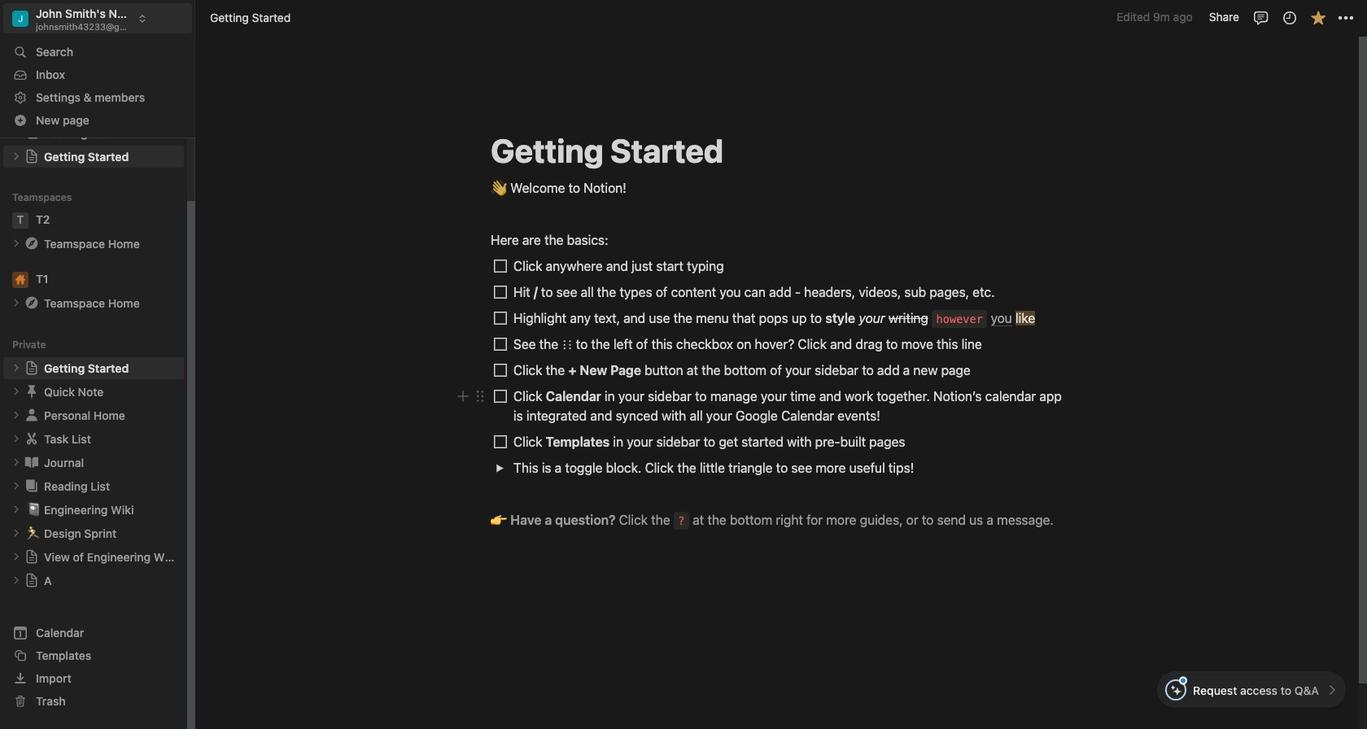 Task type: vqa. For each thing, say whether or not it's contained in the screenshot.
Favorited image
yes



Task type: describe. For each thing, give the bounding box(es) containing it.
📓 image
[[26, 500, 41, 519]]

👉 image
[[491, 509, 507, 530]]

5 open image from the top
[[11, 410, 21, 420]]

click to add below. option-click to add a block above image
[[457, 387, 470, 406]]

10 open image from the top
[[11, 528, 21, 538]]

t image
[[12, 212, 28, 229]]

12 open image from the top
[[11, 576, 21, 585]]

👋 image
[[491, 177, 507, 198]]

open image
[[11, 239, 21, 248]]

11 open image from the top
[[11, 552, 21, 562]]

4 open image from the top
[[11, 387, 21, 397]]

updates image
[[1281, 9, 1298, 26]]

7 open image from the top
[[11, 458, 21, 467]]



Task type: locate. For each thing, give the bounding box(es) containing it.
6 open image from the top
[[11, 434, 21, 444]]

🏃 image
[[26, 524, 41, 542]]

change page icon image for 11th open image from the top
[[24, 550, 39, 564]]

change page icon image for ninth open image from the bottom of the page
[[24, 384, 40, 400]]

change page icon image for 1st open image
[[24, 149, 39, 164]]

1 open image from the top
[[11, 152, 21, 161]]

change page icon image for third open image from the top of the page
[[24, 361, 39, 375]]

3 open image from the top
[[11, 363, 21, 373]]

8 open image from the top
[[11, 481, 21, 491]]

change page icon image for 2nd open image
[[24, 295, 40, 311]]

favorited image
[[1310, 9, 1326, 26]]

change page icon image
[[24, 149, 39, 164], [24, 235, 40, 252], [24, 295, 40, 311], [24, 361, 39, 375], [24, 384, 40, 400], [24, 407, 40, 423], [24, 431, 40, 447], [24, 454, 40, 471], [24, 478, 40, 494], [24, 550, 39, 564], [24, 573, 39, 588]]

2 open image from the top
[[11, 298, 21, 308]]

change page icon image for 8th open image from the bottom
[[24, 407, 40, 423]]

comments image
[[1253, 9, 1269, 26]]

change page icon image for 6th open image from the top of the page
[[24, 431, 40, 447]]

drag image
[[474, 391, 486, 402]]

open image
[[11, 152, 21, 161], [11, 298, 21, 308], [11, 363, 21, 373], [11, 387, 21, 397], [11, 410, 21, 420], [11, 434, 21, 444], [11, 458, 21, 467], [11, 481, 21, 491], [11, 505, 21, 515], [11, 528, 21, 538], [11, 552, 21, 562], [11, 576, 21, 585]]

9 open image from the top
[[11, 505, 21, 515]]

change page icon image for 12th open image
[[24, 573, 39, 588]]

change page icon image for open icon
[[24, 235, 40, 252]]

change page icon image for eighth open image
[[24, 478, 40, 494]]

change page icon image for 7th open image
[[24, 454, 40, 471]]



